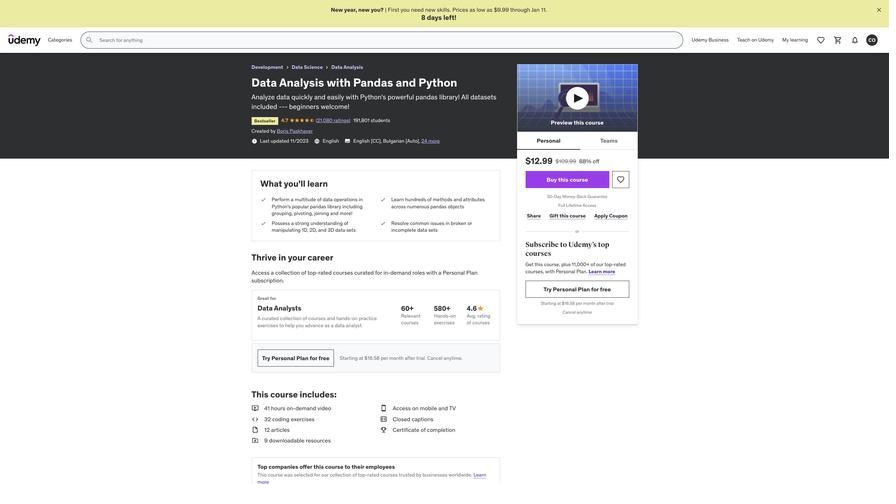 Task type: locate. For each thing, give the bounding box(es) containing it.
1 vertical spatial more
[[603, 268, 616, 275]]

pandas inside perform a multitude of data operations in python's popular pandas library including grouping, pivoting, joining and more!
[[310, 203, 326, 210]]

categories button
[[44, 32, 76, 49]]

with down course,
[[546, 268, 555, 275]]

2 vertical spatial learn
[[474, 472, 487, 478]]

1 vertical spatial try personal plan for free
[[262, 355, 330, 362]]

courses down subscribe
[[526, 249, 552, 258]]

personal down plus on the right bottom of the page
[[556, 268, 576, 275]]

personal up starting at $16.58 per month after trial cancel anytime
[[553, 286, 577, 293]]

1 horizontal spatial cancel
[[563, 310, 576, 315]]

certificate
[[393, 427, 420, 434]]

per inside "thrive in your career" element
[[381, 355, 388, 361]]

learn right plan.
[[589, 268, 602, 275]]

this up the courses, at the bottom of the page
[[535, 261, 543, 268]]

cancel right trial.
[[428, 355, 443, 361]]

and down library
[[330, 210, 339, 217]]

in up the including
[[359, 196, 363, 203]]

curated inside access a collection of top-rated courses curated for in-demand roles with a personal plan subscription.
[[355, 269, 374, 276]]

xsmall image for resolve common issues in broken or incomplete data sets
[[380, 220, 386, 227]]

0 horizontal spatial cancel
[[428, 355, 443, 361]]

as right advance
[[325, 322, 330, 329]]

collection for analysts
[[280, 315, 302, 322]]

small image left certificate
[[380, 426, 387, 434]]

2 sets from the left
[[429, 227, 438, 233]]

this course was selected for our collection of top-rated courses trusted by businesses worldwide.
[[258, 472, 473, 478]]

small image for 32 coding exercises
[[252, 415, 259, 423]]

data up analyze
[[252, 75, 277, 90]]

data right 3d
[[336, 227, 345, 233]]

free up trial
[[601, 286, 611, 293]]

certificate of completion
[[393, 427, 456, 434]]

2 horizontal spatial rated
[[614, 261, 626, 268]]

data
[[277, 93, 290, 101], [323, 196, 333, 203], [336, 227, 345, 233], [418, 227, 427, 233], [335, 322, 345, 329]]

xsmall image left resolve at the left
[[380, 220, 386, 227]]

jan
[[532, 6, 540, 13]]

data down hands-
[[335, 322, 345, 329]]

2 horizontal spatial top-
[[605, 261, 614, 268]]

1 vertical spatial try
[[262, 355, 270, 362]]

submit search image
[[85, 36, 94, 44]]

per inside starting at $16.58 per month after trial cancel anytime
[[576, 301, 583, 306]]

on left 'avg.'
[[451, 313, 456, 319]]

1 horizontal spatial after
[[597, 301, 606, 306]]

course
[[586, 119, 604, 126], [570, 176, 589, 183], [570, 213, 586, 219], [271, 389, 298, 400], [325, 463, 344, 471], [268, 472, 283, 478]]

learn for subscribe to udemy's top courses
[[589, 268, 602, 275]]

in inside perform a multitude of data operations in python's popular pandas library including grouping, pivoting, joining and more!
[[359, 196, 363, 203]]

in inside resolve common issues in broken or incomplete data sets
[[446, 220, 450, 226]]

1 horizontal spatial learn
[[474, 472, 487, 478]]

0 horizontal spatial as
[[325, 322, 330, 329]]

exercises inside '580+ hands-on exercises'
[[434, 320, 455, 326]]

or up 'udemy's'
[[576, 229, 580, 234]]

1 horizontal spatial sets
[[429, 227, 438, 233]]

0 horizontal spatial after
[[405, 355, 416, 361]]

learn more down employees
[[258, 472, 487, 484]]

more right 24
[[429, 138, 440, 144]]

more right plan.
[[603, 268, 616, 275]]

0 vertical spatial collection
[[275, 269, 300, 276]]

courses down rating
[[473, 320, 490, 326]]

cancel
[[563, 310, 576, 315], [428, 355, 443, 361]]

apply coupon button
[[593, 209, 630, 223]]

subscription.
[[252, 277, 284, 284]]

to left their
[[345, 463, 351, 471]]

learn more link for top companies offer this course to their employees
[[258, 472, 487, 484]]

at inside starting at $16.58 per month after trial cancel anytime
[[558, 301, 561, 306]]

60+
[[401, 304, 414, 313]]

including
[[343, 203, 363, 210]]

2 vertical spatial rated
[[368, 472, 379, 478]]

1 horizontal spatial at
[[558, 301, 561, 306]]

access up closed
[[393, 405, 411, 412]]

lifetime
[[567, 203, 582, 208]]

collection
[[275, 269, 300, 276], [280, 315, 302, 322], [330, 472, 352, 478]]

1 horizontal spatial top-
[[358, 472, 368, 478]]

more down top
[[258, 479, 269, 484]]

0 vertical spatial free
[[601, 286, 611, 293]]

analyst.
[[346, 322, 363, 329]]

0 horizontal spatial or
[[468, 220, 472, 226]]

small image inside "thrive in your career" element
[[477, 305, 484, 312]]

0 horizontal spatial try
[[262, 355, 270, 362]]

per for trial.
[[381, 355, 388, 361]]

pandas down the methods at the top
[[431, 203, 447, 210]]

co
[[869, 37, 876, 43]]

learn more link for subscribe to udemy's top courses
[[589, 268, 616, 275]]

analysis up the quickly
[[279, 75, 324, 90]]

0 vertical spatial this
[[252, 389, 269, 400]]

1 horizontal spatial english
[[354, 138, 370, 144]]

1 vertical spatial xsmall image
[[380, 196, 386, 203]]

this inside get this course, plus 11,000+ of our top-rated courses, with personal plan.
[[535, 261, 543, 268]]

python's down perform
[[272, 203, 291, 210]]

2 vertical spatial to
[[345, 463, 351, 471]]

sets down more!
[[347, 227, 356, 233]]

shopping cart with 0 items image
[[834, 36, 843, 44]]

0 horizontal spatial you
[[296, 322, 304, 329]]

a right advance
[[331, 322, 334, 329]]

1 sets from the left
[[347, 227, 356, 233]]

small image for 12
[[252, 426, 259, 434]]

0 horizontal spatial demand
[[296, 405, 316, 412]]

0 vertical spatial plan
[[467, 269, 478, 276]]

pandas inside learn hundreds of methods and attributes across numerous pandas objects
[[431, 203, 447, 210]]

0 vertical spatial access
[[583, 203, 597, 208]]

month inside starting at $16.58 per month after trial cancel anytime
[[584, 301, 596, 306]]

xsmall image for possess a strong understanding of manipulating 1d, 2d, and 3d data sets
[[261, 220, 266, 227]]

1 vertical spatial free
[[319, 355, 330, 362]]

data science link
[[292, 63, 323, 72]]

career
[[308, 252, 334, 263]]

access for access on mobile and tv
[[393, 405, 411, 412]]

starting inside "thrive in your career" element
[[340, 355, 358, 361]]

0 horizontal spatial python's
[[272, 203, 291, 210]]

employees
[[366, 463, 395, 471]]

skills.
[[437, 6, 451, 13]]

0 vertical spatial rated
[[614, 261, 626, 268]]

0 horizontal spatial to
[[280, 322, 284, 329]]

0 horizontal spatial wishlist image
[[617, 176, 625, 184]]

data inside 'possess a strong understanding of manipulating 1d, 2d, and 3d data sets'
[[336, 227, 345, 233]]

my
[[783, 37, 790, 43]]

1 horizontal spatial $16.58
[[562, 301, 575, 306]]

for down top companies offer this course to their employees
[[314, 472, 320, 478]]

1 horizontal spatial try personal plan for free link
[[526, 281, 630, 298]]

collection inside great for data analysts a curated collection of courses and hands-on practice exercises to help you advance as a data analyst.
[[280, 315, 302, 322]]

of right multitude
[[317, 196, 322, 203]]

exercises
[[434, 320, 455, 326], [258, 322, 278, 329], [291, 416, 315, 423]]

0 vertical spatial more
[[429, 138, 440, 144]]

$16.58 for starting at $16.58 per month after trial cancel anytime
[[562, 301, 575, 306]]

mobile
[[420, 405, 437, 412]]

after inside "thrive in your career" element
[[405, 355, 416, 361]]

0 vertical spatial or
[[468, 220, 472, 226]]

course,
[[544, 261, 561, 268]]

cancel left anytime
[[563, 310, 576, 315]]

course down companies
[[268, 472, 283, 478]]

41 hours on-demand video
[[264, 405, 331, 412]]

personal inside button
[[537, 137, 561, 144]]

and inside 'possess a strong understanding of manipulating 1d, 2d, and 3d data sets'
[[318, 227, 327, 233]]

xsmall image
[[324, 65, 330, 70], [252, 138, 257, 144], [261, 196, 266, 203], [261, 220, 266, 227], [380, 220, 386, 227]]

analysis inside data analysis with pandas and python analyze data quickly and easily with python's powerful pandas library! all datasets included --- beginners welcome!
[[279, 75, 324, 90]]

in right issues
[[446, 220, 450, 226]]

2 vertical spatial collection
[[330, 472, 352, 478]]

or right the broken
[[468, 220, 472, 226]]

small image
[[380, 405, 387, 413], [252, 426, 259, 434], [252, 437, 259, 445]]

data
[[292, 64, 303, 70], [332, 64, 343, 70], [252, 75, 277, 90], [258, 304, 273, 313]]

2 - from the left
[[282, 102, 285, 111]]

xsmall image left perform
[[261, 196, 266, 203]]

and up powerful
[[396, 75, 416, 90]]

0 horizontal spatial udemy
[[692, 37, 708, 43]]

curated right a
[[262, 315, 279, 322]]

after inside starting at $16.58 per month after trial cancel anytime
[[597, 301, 606, 306]]

in-
[[384, 269, 391, 276]]

a inside 'possess a strong understanding of manipulating 1d, 2d, and 3d data sets'
[[291, 220, 294, 226]]

of inside learn hundreds of methods and attributes across numerous pandas objects
[[428, 196, 432, 203]]

0 horizontal spatial top-
[[308, 269, 319, 276]]

manipulating
[[272, 227, 301, 233]]

this down top
[[258, 472, 267, 478]]

try personal plan for free inside "thrive in your career" element
[[262, 355, 330, 362]]

2 horizontal spatial as
[[487, 6, 493, 13]]

1 english from the left
[[323, 138, 339, 144]]

with right "roles"
[[427, 269, 437, 276]]

pandas inside data analysis with pandas and python analyze data quickly and easily with python's powerful pandas library! all datasets included --- beginners welcome!
[[416, 93, 438, 101]]

0 vertical spatial to
[[560, 240, 567, 249]]

exercises down hands-
[[434, 320, 455, 326]]

0 vertical spatial cancel
[[563, 310, 576, 315]]

2 english from the left
[[354, 138, 370, 144]]

1 horizontal spatial access
[[393, 405, 411, 412]]

data left science
[[292, 64, 303, 70]]

as right low
[[487, 6, 493, 13]]

data inside great for data analysts a curated collection of courses and hands-on practice exercises to help you advance as a data analyst.
[[335, 322, 345, 329]]

learn inside the learn more
[[474, 472, 487, 478]]

1 horizontal spatial learn more link
[[589, 268, 616, 275]]

data inside great for data analysts a curated collection of courses and hands-on practice exercises to help you advance as a data analyst.
[[258, 304, 273, 313]]

a for possess
[[291, 220, 294, 226]]

new up days
[[425, 6, 436, 13]]

starting for starting at $16.58 per month after trial. cancel anytime.
[[340, 355, 358, 361]]

1 vertical spatial learn
[[589, 268, 602, 275]]

collection inside access a collection of top-rated courses curated for in-demand roles with a personal plan subscription.
[[275, 269, 300, 276]]

analysis inside 'data analysis' link
[[344, 64, 363, 70]]

11,000+
[[572, 261, 590, 268]]

1 horizontal spatial free
[[601, 286, 611, 293]]

0 horizontal spatial free
[[319, 355, 330, 362]]

and left easily
[[314, 93, 326, 101]]

analysts
[[274, 304, 302, 313]]

learn more link down employees
[[258, 472, 487, 484]]

0 vertical spatial $16.58
[[562, 301, 575, 306]]

1 vertical spatial this
[[258, 472, 267, 478]]

data left the quickly
[[277, 93, 290, 101]]

our inside get this course, plus 11,000+ of our top-rated courses, with personal plan.
[[597, 261, 604, 268]]

small image left 32
[[252, 415, 259, 423]]

0 vertical spatial try
[[544, 286, 552, 293]]

courses inside avg. rating of courses
[[473, 320, 490, 326]]

0 vertical spatial month
[[584, 301, 596, 306]]

and inside great for data analysts a curated collection of courses and hands-on practice exercises to help you advance as a data analyst.
[[327, 315, 335, 322]]

2 horizontal spatial more
[[603, 268, 616, 275]]

1 horizontal spatial curated
[[355, 269, 374, 276]]

starting inside starting at $16.58 per month after trial cancel anytime
[[541, 301, 557, 306]]

month left trial.
[[390, 355, 404, 361]]

welcome!
[[321, 102, 350, 111]]

trusted
[[399, 472, 415, 478]]

xsmall image left last
[[252, 138, 257, 144]]

udemy left my
[[759, 37, 774, 43]]

0 horizontal spatial try personal plan for free link
[[258, 350, 334, 367]]

you right the first
[[401, 6, 410, 13]]

this right the gift
[[560, 213, 569, 219]]

free down advance
[[319, 355, 330, 362]]

cancel inside "thrive in your career" element
[[428, 355, 443, 361]]

more!
[[340, 210, 353, 217]]

top- down top
[[605, 261, 614, 268]]

and down understanding
[[318, 227, 327, 233]]

0 vertical spatial in
[[359, 196, 363, 203]]

collection for selected
[[330, 472, 352, 478]]

this course includes:
[[252, 389, 337, 400]]

data inside data analysis with pandas and python analyze data quickly and easily with python's powerful pandas library! all datasets included --- beginners welcome!
[[252, 75, 277, 90]]

this right preview in the top right of the page
[[574, 119, 584, 126]]

courses down relevant
[[401, 320, 419, 326]]

1 vertical spatial learn more
[[258, 472, 487, 484]]

month
[[584, 301, 596, 306], [390, 355, 404, 361]]

apply
[[595, 213, 608, 219]]

a inside perform a multitude of data operations in python's popular pandas library including grouping, pivoting, joining and more!
[[291, 196, 294, 203]]

access a collection of top-rated courses curated for in-demand roles with a personal plan subscription.
[[252, 269, 478, 284]]

with right easily
[[346, 93, 359, 101]]

2 vertical spatial in
[[279, 252, 286, 263]]

to left help
[[280, 322, 284, 329]]

collection down top companies offer this course to their employees
[[330, 472, 352, 478]]

1 vertical spatial collection
[[280, 315, 302, 322]]

0 vertical spatial try personal plan for free link
[[526, 281, 630, 298]]

1 vertical spatial top-
[[308, 269, 319, 276]]

udemy image
[[9, 34, 41, 46]]

demand left "roles"
[[391, 269, 411, 276]]

downloadable
[[269, 437, 305, 444]]

year,
[[344, 6, 357, 13]]

1 vertical spatial access
[[252, 269, 270, 276]]

2 vertical spatial small image
[[252, 437, 259, 445]]

0 vertical spatial python's
[[360, 93, 386, 101]]

get
[[526, 261, 534, 268]]

1 - from the left
[[279, 102, 282, 111]]

and inside perform a multitude of data operations in python's popular pandas library including grouping, pivoting, joining and more!
[[330, 210, 339, 217]]

library!
[[440, 93, 460, 101]]

2 horizontal spatial access
[[583, 203, 597, 208]]

udemy left business
[[692, 37, 708, 43]]

1 vertical spatial try personal plan for free link
[[258, 350, 334, 367]]

1 vertical spatial python's
[[272, 203, 291, 210]]

month inside "thrive in your career" element
[[390, 355, 404, 361]]

personal inside access a collection of top-rated courses curated for in-demand roles with a personal plan subscription.
[[443, 269, 465, 276]]

0 horizontal spatial learn more link
[[258, 472, 487, 484]]

cancel inside starting at $16.58 per month after trial cancel anytime
[[563, 310, 576, 315]]

you inside the new year, new you? | first you need new skills. prices as low as $9.99 through jan 11. 8 days left!
[[401, 6, 410, 13]]

small image for 41 hours on-demand video
[[252, 405, 259, 413]]

0 vertical spatial starting
[[541, 301, 557, 306]]

2 udemy from the left
[[759, 37, 774, 43]]

xsmall image
[[285, 65, 290, 70], [380, 196, 386, 203]]

1 horizontal spatial you
[[401, 6, 410, 13]]

at for starting at $16.58 per month after trial cancel anytime
[[558, 301, 561, 306]]

free
[[601, 286, 611, 293], [319, 355, 330, 362]]

1 horizontal spatial or
[[576, 229, 580, 234]]

our right 11,000+
[[597, 261, 604, 268]]

data inside data analysis with pandas and python analyze data quickly and easily with python's powerful pandas library! all datasets included --- beginners welcome!
[[277, 93, 290, 101]]

1d,
[[302, 227, 309, 233]]

captions
[[412, 416, 434, 423]]

$16.58 inside "thrive in your career" element
[[365, 355, 380, 361]]

0 horizontal spatial xsmall image
[[285, 65, 290, 70]]

with
[[327, 75, 351, 90], [346, 93, 359, 101], [546, 268, 555, 275], [427, 269, 437, 276]]

small image
[[477, 305, 484, 312], [252, 405, 259, 413], [252, 415, 259, 423], [380, 415, 387, 423], [380, 426, 387, 434]]

data down common at the top
[[418, 227, 427, 233]]

xsmall image left across
[[380, 196, 386, 203]]

tab list
[[517, 132, 638, 150]]

courses down career at the bottom left
[[333, 269, 353, 276]]

demand inside access a collection of top-rated courses curated for in-demand roles with a personal plan subscription.
[[391, 269, 411, 276]]

and left hands-
[[327, 315, 335, 322]]

for inside access a collection of top-rated courses curated for in-demand roles with a personal plan subscription.
[[375, 269, 382, 276]]

learn right worldwide.
[[474, 472, 487, 478]]

1 horizontal spatial wishlist image
[[817, 36, 826, 44]]

grouping,
[[272, 210, 293, 217]]

courses inside access a collection of top-rated courses curated for in-demand roles with a personal plan subscription.
[[333, 269, 353, 276]]

access up subscription.
[[252, 269, 270, 276]]

24
[[422, 138, 427, 144]]

sets down issues
[[429, 227, 438, 233]]

1 horizontal spatial in
[[359, 196, 363, 203]]

on up analyst.
[[352, 315, 358, 322]]

data for data analysis with pandas and python analyze data quickly and easily with python's powerful pandas library! all datasets included --- beginners welcome!
[[252, 75, 277, 90]]

wishlist image
[[817, 36, 826, 44], [617, 176, 625, 184]]

0 horizontal spatial per
[[381, 355, 388, 361]]

coding
[[272, 416, 290, 423]]

2 horizontal spatial to
[[560, 240, 567, 249]]

3d
[[328, 227, 334, 233]]

learn inside learn hundreds of methods and attributes across numerous pandas objects
[[392, 196, 404, 203]]

to left 'udemy's'
[[560, 240, 567, 249]]

exercises down 41 hours on-demand video
[[291, 416, 315, 423]]

0 horizontal spatial analysis
[[279, 75, 324, 90]]

1 vertical spatial learn more link
[[258, 472, 487, 484]]

0 vertical spatial at
[[558, 301, 561, 306]]

access inside access a collection of top-rated courses curated for in-demand roles with a personal plan subscription.
[[252, 269, 270, 276]]

methods
[[433, 196, 453, 203]]

1 vertical spatial at
[[359, 355, 364, 361]]

1 vertical spatial you
[[296, 322, 304, 329]]

2 vertical spatial more
[[258, 479, 269, 484]]

english right 'closed captions' image
[[354, 138, 370, 144]]

by
[[271, 128, 276, 134], [416, 472, 422, 478]]

off
[[593, 158, 600, 165]]

try personal plan for free
[[544, 286, 611, 293], [262, 355, 330, 362]]

on inside great for data analysts a curated collection of courses and hands-on practice exercises to help you advance as a data analyst.
[[352, 315, 358, 322]]

notifications image
[[851, 36, 860, 44]]

plan
[[467, 269, 478, 276], [578, 286, 590, 293], [297, 355, 309, 362]]

0 horizontal spatial english
[[323, 138, 339, 144]]

try personal plan for free link down help
[[258, 350, 334, 367]]

courses inside subscribe to udemy's top courses
[[526, 249, 552, 258]]

of down more!
[[344, 220, 349, 226]]

to inside great for data analysts a curated collection of courses and hands-on practice exercises to help you advance as a data analyst.
[[280, 322, 284, 329]]

python's down pandas
[[360, 93, 386, 101]]

and inside learn hundreds of methods and attributes across numerous pandas objects
[[454, 196, 462, 203]]

plus
[[562, 261, 571, 268]]

objects
[[448, 203, 465, 210]]

top-
[[605, 261, 614, 268], [308, 269, 319, 276], [358, 472, 368, 478]]

of up advance
[[303, 315, 307, 322]]

1 vertical spatial wishlist image
[[617, 176, 625, 184]]

for inside great for data analysts a curated collection of courses and hands-on practice exercises to help you advance as a data analyst.
[[270, 296, 276, 301]]

1 horizontal spatial rated
[[368, 472, 379, 478]]

to inside subscribe to udemy's top courses
[[560, 240, 567, 249]]

data inside perform a multitude of data operations in python's popular pandas library including grouping, pivoting, joining and more!
[[323, 196, 333, 203]]

1 vertical spatial curated
[[262, 315, 279, 322]]

at inside "thrive in your career" element
[[359, 355, 364, 361]]

0 horizontal spatial month
[[390, 355, 404, 361]]

courses,
[[526, 268, 544, 275]]

joining
[[314, 210, 329, 217]]

learn more
[[589, 268, 616, 275], [258, 472, 487, 484]]

this right buy at the right top of the page
[[559, 176, 569, 183]]

0 vertical spatial try personal plan for free
[[544, 286, 611, 293]]

curated
[[355, 269, 374, 276], [262, 315, 279, 322]]

learn
[[392, 196, 404, 203], [589, 268, 602, 275], [474, 472, 487, 478]]

1 vertical spatial demand
[[296, 405, 316, 412]]

practice
[[359, 315, 377, 322]]

try personal plan for free link up starting at $16.58 per month after trial cancel anytime
[[526, 281, 630, 298]]

0 horizontal spatial rated
[[319, 269, 332, 276]]

or inside resolve common issues in broken or incomplete data sets
[[468, 220, 472, 226]]

small image up rating
[[477, 305, 484, 312]]

pandas up joining
[[310, 203, 326, 210]]

buy this course
[[547, 176, 589, 183]]

32 coding exercises
[[264, 416, 315, 423]]

possess
[[272, 220, 290, 226]]

0 horizontal spatial learn more
[[258, 472, 487, 484]]

with inside get this course, plus 11,000+ of our top-rated courses, with personal plan.
[[546, 268, 555, 275]]

try inside "thrive in your career" element
[[262, 355, 270, 362]]

top- down career at the bottom left
[[308, 269, 319, 276]]

teach on udemy
[[738, 37, 774, 43]]

close image
[[876, 6, 883, 13]]

resolve common issues in broken or incomplete data sets
[[392, 220, 472, 233]]

starting down analyst.
[[340, 355, 358, 361]]

by right trusted
[[416, 472, 422, 478]]

month for trial.
[[390, 355, 404, 361]]

small image for 9
[[252, 437, 259, 445]]

1 horizontal spatial per
[[576, 301, 583, 306]]

pandas
[[353, 75, 393, 90]]

2 horizontal spatial learn
[[589, 268, 602, 275]]

paskhaver
[[290, 128, 313, 134]]

cancel for anytime.
[[428, 355, 443, 361]]

sets inside resolve common issues in broken or incomplete data sets
[[429, 227, 438, 233]]

free inside "thrive in your career" element
[[319, 355, 330, 362]]

beginners
[[289, 102, 319, 111]]

this
[[252, 389, 269, 400], [258, 472, 267, 478]]

2 horizontal spatial in
[[446, 220, 450, 226]]

pandas
[[416, 93, 438, 101], [310, 203, 326, 210], [431, 203, 447, 210]]

updated
[[271, 138, 289, 144]]

0 horizontal spatial exercises
[[258, 322, 278, 329]]

$16.58 inside starting at $16.58 per month after trial cancel anytime
[[562, 301, 575, 306]]

-
[[279, 102, 282, 111], [282, 102, 285, 111], [285, 102, 288, 111]]

xsmall image left possess
[[261, 220, 266, 227]]



Task type: vqa. For each thing, say whether or not it's contained in the screenshot.
the right at
yes



Task type: describe. For each thing, give the bounding box(es) containing it.
on right teach
[[752, 37, 758, 43]]

of inside avg. rating of courses
[[467, 320, 471, 326]]

hours
[[271, 405, 285, 412]]

quickly
[[292, 93, 313, 101]]

top- inside access a collection of top-rated courses curated for in-demand roles with a personal plan subscription.
[[308, 269, 319, 276]]

courses inside great for data analysts a curated collection of courses and hands-on practice exercises to help you advance as a data analyst.
[[308, 315, 326, 322]]

1 horizontal spatial try personal plan for free
[[544, 286, 611, 293]]

through
[[510, 6, 531, 13]]

month for trial
[[584, 301, 596, 306]]

created
[[252, 128, 269, 134]]

learning
[[791, 37, 809, 43]]

more for subscribe to udemy's top courses
[[603, 268, 616, 275]]

boris paskhaver link
[[277, 128, 313, 134]]

learn more for top companies offer this course to their employees
[[258, 472, 487, 484]]

with inside access a collection of top-rated courses curated for in-demand roles with a personal plan subscription.
[[427, 269, 437, 276]]

starting for starting at $16.58 per month after trial cancel anytime
[[541, 301, 557, 306]]

4.7
[[281, 117, 288, 123]]

companies
[[269, 463, 298, 471]]

rating
[[478, 313, 491, 319]]

plan inside access a collection of top-rated courses curated for in-demand roles with a personal plan subscription.
[[467, 269, 478, 276]]

across
[[392, 203, 406, 210]]

buy
[[547, 176, 557, 183]]

top companies offer this course to their employees
[[258, 463, 395, 471]]

courses inside the 60+ relevant courses
[[401, 320, 419, 326]]

a for perform
[[291, 196, 294, 203]]

1 horizontal spatial as
[[470, 6, 476, 13]]

1 horizontal spatial more
[[429, 138, 440, 144]]

course left their
[[325, 463, 344, 471]]

of inside perform a multitude of data operations in python's popular pandas library including grouping, pivoting, joining and more!
[[317, 196, 322, 203]]

0 horizontal spatial plan
[[297, 355, 309, 362]]

on inside '580+ hands-on exercises'
[[451, 313, 456, 319]]

resolve
[[392, 220, 409, 226]]

xsmall image for perform a multitude of data operations in python's popular pandas library including grouping, pivoting, joining and more!
[[261, 196, 266, 203]]

thrive in your career
[[252, 252, 334, 263]]

2 horizontal spatial plan
[[578, 286, 590, 293]]

[cc], bulgarian
[[371, 138, 405, 144]]

learn for top companies offer this course to their employees
[[474, 472, 487, 478]]

perform
[[272, 196, 290, 203]]

2 new from the left
[[425, 6, 436, 13]]

data analysis
[[332, 64, 363, 70]]

this for this course was selected for our collection of top-rated courses trusted by businesses worldwide.
[[258, 472, 267, 478]]

english for english
[[323, 138, 339, 144]]

offer
[[300, 463, 312, 471]]

left!
[[444, 13, 457, 22]]

closed captions image
[[345, 138, 351, 144]]

low
[[477, 6, 486, 13]]

0 vertical spatial xsmall image
[[285, 65, 290, 70]]

courses down employees
[[381, 472, 398, 478]]

included
[[252, 102, 277, 111]]

1 horizontal spatial exercises
[[291, 416, 315, 423]]

88%
[[580, 158, 592, 165]]

and left tv
[[439, 405, 448, 412]]

trial
[[607, 301, 614, 306]]

common
[[410, 220, 430, 226]]

tab list containing personal
[[517, 132, 638, 150]]

course up back
[[570, 176, 589, 183]]

this for gift
[[560, 213, 569, 219]]

1 new from the left
[[359, 6, 370, 13]]

top- inside get this course, plus 11,000+ of our top-rated courses, with personal plan.
[[605, 261, 614, 268]]

share
[[527, 213, 541, 219]]

data inside resolve common issues in broken or incomplete data sets
[[418, 227, 427, 233]]

for up anytime
[[592, 286, 599, 293]]

learn
[[308, 178, 328, 189]]

this for this course includes:
[[252, 389, 269, 400]]

preview
[[551, 119, 573, 126]]

learn more for subscribe to udemy's top courses
[[589, 268, 616, 275]]

personal down help
[[272, 355, 295, 362]]

help
[[285, 322, 295, 329]]

prices
[[453, 6, 469, 13]]

rated inside access a collection of top-rated courses curated for in-demand roles with a personal plan subscription.
[[319, 269, 332, 276]]

data analysis link
[[332, 63, 363, 72]]

issues
[[431, 220, 445, 226]]

easily
[[327, 93, 344, 101]]

course down lifetime
[[570, 213, 586, 219]]

1 udemy from the left
[[692, 37, 708, 43]]

data for data analysis
[[332, 64, 343, 70]]

days
[[427, 13, 442, 22]]

new year, new you? | first you need new skills. prices as low as $9.99 through jan 11. 8 days left!
[[331, 6, 547, 22]]

what you'll learn
[[261, 178, 328, 189]]

teams
[[601, 137, 618, 144]]

of inside access a collection of top-rated courses curated for in-demand roles with a personal plan subscription.
[[302, 269, 306, 276]]

guarantee
[[588, 194, 608, 199]]

on-
[[287, 405, 296, 412]]

cancel for anytime
[[563, 310, 576, 315]]

with up easily
[[327, 75, 351, 90]]

this for buy
[[559, 176, 569, 183]]

0 horizontal spatial by
[[271, 128, 276, 134]]

access inside 30-day money-back guarantee full lifetime access
[[583, 203, 597, 208]]

trial.
[[417, 355, 426, 361]]

anytime.
[[444, 355, 463, 361]]

3 - from the left
[[285, 102, 288, 111]]

|
[[385, 6, 387, 13]]

bestseller
[[254, 118, 276, 123]]

1 horizontal spatial to
[[345, 463, 351, 471]]

this right the 'offer'
[[314, 463, 324, 471]]

Search for anything text field
[[98, 34, 675, 46]]

categories
[[48, 37, 72, 43]]

a inside great for data analysts a curated collection of courses and hands-on practice exercises to help you advance as a data analyst.
[[331, 322, 334, 329]]

broken
[[451, 220, 467, 226]]

popular
[[292, 203, 309, 210]]

60+ relevant courses
[[401, 304, 421, 326]]

exercises inside great for data analysts a curated collection of courses and hands-on practice exercises to help you advance as a data analyst.
[[258, 322, 278, 329]]

numerous
[[407, 203, 429, 210]]

32
[[264, 416, 271, 423]]

understanding
[[311, 220, 343, 226]]

data science
[[292, 64, 323, 70]]

curated inside great for data analysts a curated collection of courses and hands-on practice exercises to help you advance as a data analyst.
[[262, 315, 279, 322]]

on up closed captions
[[412, 405, 419, 412]]

0 vertical spatial wishlist image
[[817, 36, 826, 44]]

articles
[[271, 427, 290, 434]]

english [cc], bulgarian [auto] , 24 more
[[354, 138, 440, 144]]

includes:
[[300, 389, 337, 400]]

development
[[252, 64, 283, 70]]

24 more button
[[422, 138, 440, 145]]

small image for access
[[380, 405, 387, 413]]

2 vertical spatial top-
[[358, 472, 368, 478]]

great
[[258, 296, 269, 301]]

data analysts link
[[258, 304, 302, 313]]

completion
[[427, 427, 456, 434]]

$9.99
[[494, 6, 509, 13]]

xsmall image right science
[[324, 65, 330, 70]]

0 horizontal spatial our
[[322, 472, 329, 478]]

after for trial.
[[405, 355, 416, 361]]

1 vertical spatial by
[[416, 472, 422, 478]]

avg.
[[467, 313, 477, 319]]

course up 'hours'
[[271, 389, 298, 400]]

data for data science
[[292, 64, 303, 70]]

of down their
[[353, 472, 357, 478]]

as inside great for data analysts a curated collection of courses and hands-on practice exercises to help you advance as a data analyst.
[[325, 322, 330, 329]]

0 horizontal spatial in
[[279, 252, 286, 263]]

back
[[577, 194, 587, 199]]

you inside great for data analysts a curated collection of courses and hands-on practice exercises to help you advance as a data analyst.
[[296, 322, 304, 329]]

hundreds
[[405, 196, 426, 203]]

more for top companies offer this course to their employees
[[258, 479, 269, 484]]

a right "roles"
[[439, 269, 442, 276]]

all
[[462, 93, 469, 101]]

strong
[[295, 220, 310, 226]]

after for trial
[[597, 301, 606, 306]]

of inside great for data analysts a curated collection of courses and hands-on practice exercises to help you advance as a data analyst.
[[303, 315, 307, 322]]

worldwide.
[[449, 472, 473, 478]]

of down captions
[[421, 427, 426, 434]]

$16.58 for starting at $16.58 per month after trial. cancel anytime.
[[365, 355, 380, 361]]

for down advance
[[310, 355, 318, 362]]

of inside get this course, plus 11,000+ of our top-rated courses, with personal plan.
[[591, 261, 595, 268]]

access for access a collection of top-rated courses curated for in-demand roles with a personal plan subscription.
[[252, 269, 270, 276]]

191,801 students
[[353, 117, 390, 123]]

[auto]
[[406, 138, 419, 144]]

personal button
[[517, 132, 581, 149]]

science
[[304, 64, 323, 70]]

this for get
[[535, 261, 543, 268]]

english for english [cc], bulgarian [auto] , 24 more
[[354, 138, 370, 144]]

perform a multitude of data operations in python's popular pandas library including grouping, pivoting, joining and more!
[[272, 196, 363, 217]]

gift this course link
[[548, 209, 588, 223]]

per for trial
[[576, 301, 583, 306]]

python's inside perform a multitude of data operations in python's popular pandas library including grouping, pivoting, joining and more!
[[272, 203, 291, 210]]

last updated 11/2023
[[260, 138, 309, 144]]

small image for certificate of completion
[[380, 426, 387, 434]]

thrive in your career element
[[252, 252, 500, 373]]

at for starting at $16.58 per month after trial. cancel anytime.
[[359, 355, 364, 361]]

of inside 'possess a strong understanding of manipulating 1d, 2d, and 3d data sets'
[[344, 220, 349, 226]]

small image for closed captions
[[380, 415, 387, 423]]

1 horizontal spatial try
[[544, 286, 552, 293]]

coupon
[[610, 213, 628, 219]]

course language image
[[314, 138, 320, 144]]

this for preview
[[574, 119, 584, 126]]

$12.99 $109.99 88% off
[[526, 156, 600, 167]]

hands-
[[337, 315, 352, 322]]

python's inside data analysis with pandas and python analyze data quickly and easily with python's powerful pandas library! all datasets included --- beginners welcome!
[[360, 93, 386, 101]]

possess a strong understanding of manipulating 1d, 2d, and 3d data sets
[[272, 220, 356, 233]]

thrive
[[252, 252, 277, 263]]

1 horizontal spatial xsmall image
[[380, 196, 386, 203]]

analysis for data analysis
[[344, 64, 363, 70]]

41
[[264, 405, 270, 412]]

a for access
[[271, 269, 274, 276]]

incomplete
[[392, 227, 416, 233]]

personal inside get this course, plus 11,000+ of our top-rated courses, with personal plan.
[[556, 268, 576, 275]]

sets inside 'possess a strong understanding of manipulating 1d, 2d, and 3d data sets'
[[347, 227, 356, 233]]

roles
[[413, 269, 425, 276]]

analysis for data analysis with pandas and python analyze data quickly and easily with python's powerful pandas library! all datasets included --- beginners welcome!
[[279, 75, 324, 90]]

data analysis with pandas and python analyze data quickly and easily with python's powerful pandas library! all datasets included --- beginners welcome!
[[252, 75, 497, 111]]

tv
[[449, 405, 456, 412]]

xsmall image for last updated 11/2023
[[252, 138, 257, 144]]

rated inside get this course, plus 11,000+ of our top-rated courses, with personal plan.
[[614, 261, 626, 268]]

teach
[[738, 37, 751, 43]]

course up teams
[[586, 119, 604, 126]]



